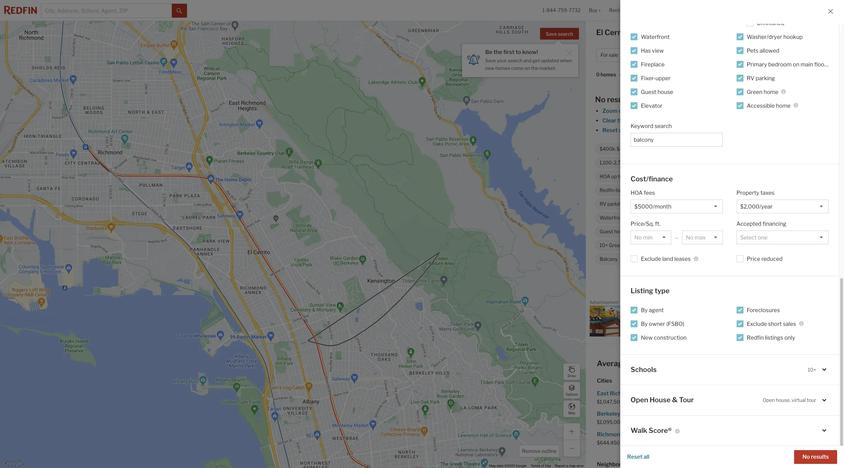 Task type: describe. For each thing, give the bounding box(es) containing it.
for inside east richmond heights homes for sale $1,047,500
[[678, 390, 686, 397]]

hoa up to $5,000/month
[[600, 174, 657, 179]]

remove guest house image
[[631, 230, 635, 234]]

studio+ for studio+
[[650, 146, 668, 152]]

washer/dryer hookup
[[747, 34, 803, 40]]

save for save search
[[546, 31, 557, 37]]

remove exclude 55+ communities image
[[770, 188, 774, 192]]

$400k-$4.5m inside button
[[638, 52, 671, 58]]

1-844-759-7732 link
[[542, 7, 581, 13]]

$1,047,500
[[597, 399, 623, 405]]

conditioning
[[651, 201, 678, 207]]

sale for richmond homes for sale $644,450
[[652, 431, 662, 438]]

open house & tour
[[631, 396, 694, 404]]

property
[[737, 190, 759, 196]]

coming
[[659, 160, 677, 166]]

communities
[[737, 187, 766, 193]]

$4.5m inside button
[[656, 52, 671, 58]]

average home prices near el cerrito, ca
[[597, 359, 740, 368]]

first
[[503, 49, 515, 55]]

sale inside east richmond heights homes for sale $1,047,500
[[687, 390, 697, 397]]

results inside button
[[811, 454, 829, 460]]

terms of use
[[531, 464, 551, 468]]

(fsbo)
[[666, 321, 684, 327]]

1 horizontal spatial el
[[692, 359, 699, 368]]

bedroom for primary bedroom on main floor
[[768, 61, 792, 68]]

search for keyword search
[[655, 123, 672, 129]]

map region
[[0, 0, 655, 468]]

1 vertical spatial guest
[[600, 229, 613, 235]]

google
[[516, 464, 527, 468]]

walk score®
[[631, 426, 672, 435]]

parking for remove rv parking icon
[[607, 201, 624, 207]]

0 vertical spatial no
[[595, 95, 606, 104]]

by owner (fsbo)
[[641, 321, 684, 327]]

studio+ / 4+ ba button
[[735, 48, 780, 62]]

1 vertical spatial rv parking
[[600, 201, 624, 207]]

0 vertical spatial elevator
[[641, 102, 662, 109]]

map data ©2023 google
[[489, 464, 527, 468]]

your inside 'save your search and get updated when new homes come on the market.'
[[497, 58, 507, 63]]

east richmond heights homes for sale $1,047,500
[[597, 390, 697, 405]]

e.g. office, balcony, modern text field
[[634, 137, 720, 143]]

for sale button
[[596, 48, 631, 62]]

primary for primary bedroom on main floor
[[747, 61, 767, 68]]

1 horizontal spatial waterfront
[[641, 34, 670, 40]]

by agent
[[641, 307, 664, 313]]

reduced
[[761, 256, 783, 262]]

the inside 'save your search and get updated when new homes come on the market.'
[[531, 65, 538, 71]]

your inside zoom out clear the map boundary reset all filters or remove one of your filters below to see more homes
[[687, 127, 699, 134]]

listing type
[[631, 287, 670, 295]]

$400k-$4.5m button
[[634, 48, 678, 62]]

3d walkthrough & video tour
[[738, 242, 802, 248]]

2 vertical spatial to
[[618, 174, 623, 179]]

bedroom for primary bedroom on main
[[755, 201, 776, 207]]

—
[[675, 235, 679, 241]]

clear
[[602, 117, 616, 124]]

terms
[[531, 464, 540, 468]]

report for report ad
[[825, 301, 836, 305]]

and
[[523, 58, 532, 63]]

0 vertical spatial parking
[[756, 75, 775, 81]]

exclude for exclude 55+ communities
[[708, 187, 726, 193]]

hoa for hoa fees
[[631, 190, 643, 196]]

when
[[560, 58, 572, 63]]

1 horizontal spatial house
[[658, 89, 673, 95]]

type
[[655, 287, 670, 295]]

ad region
[[590, 306, 840, 337]]

1 horizontal spatial redfin listings only
[[747, 334, 795, 341]]

pets
[[747, 47, 759, 54]]

/
[[758, 52, 760, 58]]

0 horizontal spatial ft.
[[635, 160, 640, 166]]

for left sale
[[673, 28, 684, 37]]

remove coming soon, under contract/pending image
[[749, 161, 753, 165]]

walk score® link
[[631, 426, 829, 435]]

0 horizontal spatial guest house
[[600, 229, 628, 235]]

0 horizontal spatial results
[[607, 95, 632, 104]]

neighborhoods element
[[597, 455, 637, 468]]

owner
[[649, 321, 665, 327]]

0 homes • sort : recommended
[[596, 72, 672, 78]]

hoa fees
[[631, 190, 655, 196]]

land
[[662, 256, 673, 262]]

0 vertical spatial green
[[747, 89, 763, 95]]

advertisement
[[590, 300, 619, 305]]

0 horizontal spatial rv
[[600, 201, 606, 207]]

insights
[[778, 30, 799, 36]]

759-
[[558, 7, 569, 13]]

a
[[566, 464, 568, 468]]

reset all filters button
[[602, 127, 641, 134]]

1 vertical spatial redfin
[[747, 334, 764, 341]]

1 horizontal spatial tour
[[807, 397, 816, 403]]

terms of use link
[[531, 464, 551, 468]]

fixer-upper
[[641, 75, 671, 81]]

foreclosures
[[747, 307, 780, 313]]

open for open house anytime
[[673, 242, 685, 248]]

anytime
[[701, 242, 719, 248]]

55+
[[727, 187, 736, 193]]

primary bedroom on main
[[737, 201, 795, 207]]

0 horizontal spatial the
[[494, 49, 502, 55]]

save search
[[546, 31, 573, 37]]

recommended
[[637, 72, 672, 78]]

list box for property taxes
[[737, 200, 829, 213]]

5+ parking spots
[[636, 256, 673, 262]]

east
[[597, 390, 609, 397]]

main for primary bedroom on main
[[784, 201, 795, 207]]

0 horizontal spatial $400k-
[[600, 146, 617, 152]]

1 horizontal spatial ca
[[729, 359, 740, 368]]

heights
[[638, 390, 658, 397]]

price reduced
[[747, 256, 783, 262]]

sq.
[[628, 160, 634, 166]]

to inside zoom out clear the map boundary reset all filters or remove one of your filters below to see more homes
[[733, 127, 738, 134]]

outline
[[541, 448, 557, 454]]

washer/dryer
[[747, 34, 782, 40]]

homes inside the "0 homes • sort : recommended"
[[601, 72, 616, 78]]

market.
[[539, 65, 556, 71]]

no inside the no results button
[[803, 454, 810, 460]]

by for by agent
[[641, 307, 648, 313]]

0 vertical spatial only
[[633, 187, 642, 193]]

0 horizontal spatial $400k-$4.5m
[[600, 146, 631, 152]]

10+ for 10+
[[808, 367, 816, 373]]

10+ greatschools rating
[[600, 242, 654, 248]]

map inside zoom out clear the map boundary reset all filters or remove one of your filters below to see more homes
[[627, 117, 638, 124]]

options
[[566, 392, 578, 396]]

allowed
[[760, 47, 780, 54]]

1 vertical spatial green home
[[684, 229, 711, 235]]

for sale
[[601, 52, 618, 58]]

sort
[[625, 72, 635, 78]]

0 horizontal spatial tour
[[793, 242, 802, 248]]

homes inside richmond homes for sale $644,450
[[625, 431, 642, 438]]

for
[[601, 52, 608, 58]]

0 horizontal spatial el
[[596, 28, 603, 37]]

house for remove guest house image
[[614, 229, 628, 235]]

for for berkeley homes for sale $1,095,000
[[640, 411, 648, 417]]

unfinished
[[757, 20, 784, 26]]

0 horizontal spatial fireplace
[[641, 61, 665, 68]]

financing
[[763, 221, 786, 227]]

remove elevator image
[[668, 230, 673, 234]]

map for map
[[568, 411, 575, 415]]

remove green home image
[[714, 230, 718, 234]]

homes inside east richmond heights homes for sale $1,047,500
[[659, 390, 677, 397]]

house for remove open house anytime image
[[686, 242, 700, 248]]

zip codes element
[[648, 455, 674, 468]]

cities
[[597, 378, 612, 384]]

fees
[[644, 190, 655, 196]]

taxes
[[761, 190, 775, 196]]

zoom out clear the map boundary reset all filters or remove one of your filters below to see more homes
[[602, 108, 782, 134]]

data
[[497, 464, 504, 468]]

homes right the kensington
[[746, 411, 764, 417]]

1 vertical spatial elevator
[[646, 229, 665, 235]]

1 vertical spatial accessible home
[[729, 229, 768, 235]]

2,750
[[614, 160, 627, 166]]

sale inside for sale button
[[609, 52, 618, 58]]

0 vertical spatial accessible home
[[747, 102, 791, 109]]

1 horizontal spatial guest
[[641, 89, 656, 95]]

0 vertical spatial rv
[[747, 75, 755, 81]]

4+ inside button
[[761, 52, 767, 58]]

0 horizontal spatial ca
[[633, 28, 644, 37]]

construction
[[654, 334, 687, 341]]

house,
[[776, 397, 791, 403]]

pets allowed
[[747, 47, 780, 54]]

google image
[[2, 459, 24, 468]]

or
[[643, 127, 648, 134]]

draw button
[[563, 363, 580, 380]]

remove accessible home image
[[771, 230, 775, 234]]

for for kensington homes for sale
[[765, 411, 772, 417]]

rating
[[641, 242, 654, 248]]

cities heading
[[597, 377, 833, 385]]

10+ for 10+ greatschools rating
[[600, 242, 608, 248]]

ba
[[768, 52, 773, 58]]

0 vertical spatial rv parking
[[747, 75, 775, 81]]

0 vertical spatial redfin
[[600, 187, 615, 193]]

error
[[577, 464, 584, 468]]

air conditioning
[[643, 201, 678, 207]]

hookup
[[783, 34, 803, 40]]

list box for accepted financing
[[737, 231, 829, 244]]

fixer-
[[641, 75, 656, 81]]

1 vertical spatial only
[[784, 334, 795, 341]]

reset inside zoom out clear the map boundary reset all filters or remove one of your filters below to see more homes
[[602, 127, 618, 134]]

0 vertical spatial listings
[[616, 187, 632, 193]]

all inside 'reset all' button
[[644, 454, 649, 460]]

on for primary bedroom on main
[[777, 201, 783, 207]]

save search button
[[540, 28, 579, 40]]

parking for remove 5+ parking spots icon
[[643, 256, 660, 262]]

under
[[691, 160, 704, 166]]

1 horizontal spatial fireplace
[[697, 201, 718, 207]]



Task type: locate. For each thing, give the bounding box(es) containing it.
report inside button
[[825, 301, 836, 305]]

1 horizontal spatial no results
[[803, 454, 829, 460]]

0 vertical spatial map
[[568, 411, 575, 415]]

sale inside richmond homes for sale $644,450
[[652, 431, 662, 438]]

1 vertical spatial of
[[541, 464, 544, 468]]

parking right 5+
[[643, 256, 660, 262]]

remove open house anytime image
[[723, 243, 727, 248]]

house down upper
[[658, 89, 673, 95]]

1 horizontal spatial cerrito,
[[701, 359, 728, 368]]

exclude 55+ communities
[[708, 187, 766, 193]]

accessible up more
[[747, 102, 775, 109]]

richmond inside east richmond heights homes for sale $1,047,500
[[610, 390, 636, 397]]

report a map error link
[[555, 464, 584, 468]]

boundary
[[640, 117, 664, 124]]

map down the out
[[627, 117, 638, 124]]

your
[[497, 58, 507, 63], [687, 127, 699, 134]]

accessible home down the accepted
[[729, 229, 768, 235]]

1 vertical spatial fireplace
[[697, 201, 718, 207]]

2 vertical spatial parking
[[643, 256, 660, 262]]

rv
[[747, 75, 755, 81], [600, 201, 606, 207]]

search up come
[[508, 58, 522, 63]]

the up reset all filters button
[[617, 117, 626, 124]]

exclude for exclude short sales
[[747, 321, 767, 327]]

options button
[[563, 382, 580, 399]]

homes right new
[[495, 65, 510, 71]]

1 vertical spatial waterfront
[[600, 215, 625, 221]]

by for by owner (fsbo)
[[641, 321, 648, 327]]

keyword search
[[631, 123, 672, 129]]

1 horizontal spatial redfin
[[747, 334, 764, 341]]

1 vertical spatial 4+
[[686, 146, 692, 152]]

redfin listings only down up
[[600, 187, 642, 193]]

homes inside 'save your search and get updated when new homes come on the market.'
[[495, 65, 510, 71]]

sale for kensington homes for sale
[[773, 411, 784, 417]]

of
[[681, 127, 686, 134], [541, 464, 544, 468]]

all down richmond homes for sale $644,450
[[644, 454, 649, 460]]

all down clear the map boundary button
[[619, 127, 625, 134]]

bedroom down the remove studio+ / 4+ ba image
[[768, 61, 792, 68]]

keyword
[[631, 123, 653, 129]]

0 vertical spatial studio+
[[739, 52, 757, 58]]

$400k- up recommended
[[638, 52, 656, 58]]

0 vertical spatial main
[[801, 61, 813, 68]]

map for map data ©2023 google
[[489, 464, 496, 468]]

1 filters from the left
[[626, 127, 641, 134]]

redfin listings only down exclude short sales
[[747, 334, 795, 341]]

0 horizontal spatial exclude
[[641, 256, 661, 262]]

4+
[[761, 52, 767, 58], [686, 146, 692, 152]]

reset all button
[[627, 450, 649, 464]]

1 vertical spatial ca
[[729, 359, 740, 368]]

exclude
[[708, 187, 726, 193], [641, 256, 661, 262], [747, 321, 767, 327]]

sale for berkeley homes for sale $1,095,000
[[649, 411, 659, 417]]

remove
[[649, 127, 669, 134]]

remove fireplace image
[[721, 202, 726, 206]]

0 vertical spatial by
[[641, 307, 648, 313]]

rv down studio+ / 4+ ba
[[747, 75, 755, 81]]

0 vertical spatial redfin listings only
[[600, 187, 642, 193]]

2 horizontal spatial house
[[686, 242, 700, 248]]

0 vertical spatial green home
[[747, 89, 778, 95]]

reset inside button
[[627, 454, 643, 460]]

0 vertical spatial save
[[546, 31, 557, 37]]

0 vertical spatial report
[[825, 301, 836, 305]]

1 vertical spatial results
[[811, 454, 829, 460]]

elevator down price/sq. ft.
[[646, 229, 665, 235]]

of left use at the right of page
[[541, 464, 544, 468]]

elevator
[[641, 102, 662, 109], [646, 229, 665, 235]]

el up for at the right of the page
[[596, 28, 603, 37]]

1 vertical spatial green
[[684, 229, 697, 235]]

reset up neighborhoods
[[627, 454, 643, 460]]

search inside 'save your search and get updated when new homes come on the market.'
[[508, 58, 522, 63]]

studio+ for studio+ / 4+ ba
[[739, 52, 757, 58]]

$4.5m
[[656, 52, 671, 58], [617, 146, 631, 152]]

map inside button
[[568, 411, 575, 415]]

reset
[[602, 127, 618, 134], [627, 454, 643, 460]]

1 vertical spatial report
[[555, 464, 565, 468]]

listings down 'hoa up to $5,000/month'
[[616, 187, 632, 193]]

$4.5m up 2,750
[[617, 146, 631, 152]]

1 vertical spatial cerrito,
[[701, 359, 728, 368]]

guest up greatschools
[[600, 229, 613, 235]]

kensington homes for sale
[[715, 411, 784, 417]]

homes
[[646, 28, 672, 37]]

save down 844-
[[546, 31, 557, 37]]

•
[[620, 72, 621, 78]]

recommended button
[[636, 71, 677, 78]]

to left see
[[733, 127, 738, 134]]

cerrito, up for sale button
[[605, 28, 632, 37]]

ft. right sq.
[[635, 160, 640, 166]]

2 vertical spatial house
[[686, 242, 700, 248]]

open house, virtual tour
[[763, 397, 816, 403]]

3d
[[738, 242, 745, 248]]

$400k-$4.5m up recommended
[[638, 52, 671, 58]]

0 horizontal spatial redfin listings only
[[600, 187, 642, 193]]

1 horizontal spatial map
[[627, 117, 638, 124]]

0 vertical spatial cerrito,
[[605, 28, 632, 37]]

no results
[[595, 95, 632, 104], [803, 454, 829, 460]]

1 horizontal spatial results
[[811, 454, 829, 460]]

only
[[633, 187, 642, 193], [784, 334, 795, 341]]

studio+ inside button
[[739, 52, 757, 58]]

1 horizontal spatial open
[[673, 242, 685, 248]]

guest down 'fixer-'
[[641, 89, 656, 95]]

1 vertical spatial house
[[614, 229, 628, 235]]

by left owner
[[641, 321, 648, 327]]

no
[[595, 95, 606, 104], [803, 454, 810, 460]]

house
[[650, 396, 671, 404]]

0 vertical spatial results
[[607, 95, 632, 104]]

1 vertical spatial redfin listings only
[[747, 334, 795, 341]]

$400k- up 1,100-
[[600, 146, 617, 152]]

of right one
[[681, 127, 686, 134]]

the right be
[[494, 49, 502, 55]]

7732
[[569, 7, 581, 13]]

for
[[673, 28, 684, 37], [678, 390, 686, 397], [640, 411, 648, 417], [765, 411, 772, 417], [643, 431, 651, 438]]

sale down house on the bottom
[[649, 411, 659, 417]]

exclude for exclude land leases
[[641, 256, 661, 262]]

by
[[641, 307, 648, 313], [641, 321, 648, 327]]

1 vertical spatial 10+
[[808, 367, 816, 373]]

save inside 'save your search and get updated when new homes come on the market.'
[[485, 58, 496, 63]]

0 horizontal spatial &
[[672, 396, 678, 404]]

primary for primary bedroom on main
[[737, 201, 754, 207]]

parking down ba
[[756, 75, 775, 81]]

0 horizontal spatial house
[[614, 229, 628, 235]]

1 horizontal spatial studio+
[[739, 52, 757, 58]]

listings down the short
[[765, 334, 783, 341]]

2 filters from the left
[[700, 127, 715, 134]]

0 vertical spatial the
[[494, 49, 502, 55]]

parking left remove rv parking icon
[[607, 201, 624, 207]]

up
[[611, 174, 617, 179]]

homes inside berkeley homes for sale $1,095,000
[[622, 411, 639, 417]]

price/sq.
[[631, 221, 654, 227]]

0
[[596, 72, 600, 78]]

know!
[[522, 49, 538, 55]]

hoa left remove redfin listings only icon
[[631, 190, 643, 196]]

1 horizontal spatial parking
[[643, 256, 660, 262]]

0 horizontal spatial 4+
[[686, 146, 692, 152]]

on left floor
[[793, 61, 799, 68]]

fireplace up recommended
[[641, 61, 665, 68]]

floor
[[814, 61, 826, 68]]

exclude down rating on the right bottom of the page
[[641, 256, 661, 262]]

4+ left baths
[[686, 146, 692, 152]]

main for primary bedroom on main floor
[[801, 61, 813, 68]]

tour right virtual
[[807, 397, 816, 403]]

new
[[485, 65, 494, 71]]

studio+ left /
[[739, 52, 757, 58]]

primary down studio+ / 4+ ba
[[747, 61, 767, 68]]

market insights |
[[758, 30, 806, 36]]

1 vertical spatial ft.
[[655, 221, 661, 227]]

open left house,
[[763, 397, 775, 403]]

0 horizontal spatial waterfront
[[600, 215, 625, 221]]

sale
[[609, 52, 618, 58], [687, 390, 697, 397], [649, 411, 659, 417], [773, 411, 784, 417], [652, 431, 662, 438]]

clear the map boundary button
[[602, 117, 665, 124]]

your down first
[[497, 58, 507, 63]]

richmond inside richmond homes for sale $644,450
[[597, 431, 624, 438]]

no results inside button
[[803, 454, 829, 460]]

upper
[[656, 75, 671, 81]]

& left the video
[[775, 242, 779, 248]]

bedroom
[[768, 61, 792, 68], [755, 201, 776, 207]]

for for richmond homes for sale $644,450
[[643, 431, 651, 438]]

1 vertical spatial listings
[[765, 334, 783, 341]]

save inside button
[[546, 31, 557, 37]]

house left anytime
[[686, 242, 700, 248]]

guest house down fixer-upper at the right top
[[641, 89, 673, 95]]

1 horizontal spatial $400k-
[[638, 52, 656, 58]]

hoa left up
[[600, 174, 610, 179]]

0 vertical spatial $400k-
[[638, 52, 656, 58]]

1 vertical spatial rv
[[600, 201, 606, 207]]

& left tour
[[672, 396, 678, 404]]

1 vertical spatial all
[[644, 454, 649, 460]]

map down options
[[568, 411, 575, 415]]

exclude left 55+
[[708, 187, 726, 193]]

house left remove guest house image
[[614, 229, 628, 235]]

0 horizontal spatial save
[[485, 58, 496, 63]]

remove 3d walkthrough & video tour image
[[807, 243, 811, 248]]

reset down clear
[[602, 127, 618, 134]]

search down 759-
[[558, 31, 573, 37]]

see
[[739, 127, 749, 134]]

remove outline button
[[520, 445, 559, 457]]

1 by from the top
[[641, 307, 648, 313]]

0 vertical spatial to
[[516, 49, 521, 55]]

the down get
[[531, 65, 538, 71]]

list box for hoa fees
[[631, 200, 723, 213]]

to inside "dialog"
[[516, 49, 521, 55]]

for down east richmond heights homes for sale $1,047,500
[[640, 411, 648, 417]]

main up financing
[[784, 201, 795, 207]]

all inside zoom out clear the map boundary reset all filters or remove one of your filters below to see more homes
[[619, 127, 625, 134]]

remove hoa up to $5,000/month image
[[661, 175, 665, 179]]

City, Address, School, Agent, ZIP search field
[[41, 4, 172, 18]]

0 horizontal spatial filters
[[626, 127, 641, 134]]

baths
[[693, 146, 705, 152]]

& for house
[[672, 396, 678, 404]]

price
[[747, 256, 760, 262]]

redfin down up
[[600, 187, 615, 193]]

homes right 0
[[601, 72, 616, 78]]

0 vertical spatial waterfront
[[641, 34, 670, 40]]

on inside 'save your search and get updated when new homes come on the market.'
[[525, 65, 530, 71]]

0 horizontal spatial redfin
[[600, 187, 615, 193]]

remove balcony image
[[621, 257, 625, 261]]

new construction
[[641, 334, 687, 341]]

2 horizontal spatial to
[[733, 127, 738, 134]]

primary down property
[[737, 201, 754, 207]]

sale inside berkeley homes for sale $1,095,000
[[649, 411, 659, 417]]

only down sales
[[784, 334, 795, 341]]

sales
[[783, 321, 796, 327]]

1 vertical spatial reset
[[627, 454, 643, 460]]

remove outline
[[522, 448, 557, 454]]

below
[[716, 127, 732, 134]]

more
[[750, 127, 763, 134]]

rv left remove rv parking icon
[[600, 201, 606, 207]]

redfin down exclude short sales
[[747, 334, 764, 341]]

kensington
[[715, 411, 745, 417]]

be the first to know! dialog
[[462, 40, 578, 77]]

0 vertical spatial accessible
[[747, 102, 775, 109]]

to right up
[[618, 174, 623, 179]]

breadcrumbs element
[[593, 279, 837, 289]]

open for open house & tour
[[631, 396, 648, 404]]

map button
[[563, 400, 580, 418]]

1 horizontal spatial reset
[[627, 454, 643, 460]]

:
[[635, 72, 636, 78]]

rv parking left remove rv parking icon
[[600, 201, 624, 207]]

remove redfin listings only image
[[646, 188, 650, 192]]

0 vertical spatial map
[[627, 117, 638, 124]]

0 vertical spatial house
[[658, 89, 673, 95]]

map
[[568, 411, 575, 415], [489, 464, 496, 468]]

average
[[597, 359, 627, 368]]

bedroom down taxes
[[755, 201, 776, 207]]

0 vertical spatial no results
[[595, 95, 632, 104]]

studio+
[[739, 52, 757, 58], [650, 146, 668, 152]]

1 vertical spatial tour
[[807, 397, 816, 403]]

hoa for hoa up to $5,000/month
[[600, 174, 610, 179]]

rv parking down /
[[747, 75, 775, 81]]

tour
[[793, 242, 802, 248], [807, 397, 816, 403]]

remove studio+ / 4+ ba image
[[771, 53, 775, 57]]

get
[[533, 58, 540, 63]]

exclude down foreclosures
[[747, 321, 767, 327]]

$400k-$4.5m up 1,100-2,750 sq. ft.
[[600, 146, 631, 152]]

new
[[641, 334, 653, 341]]

map
[[627, 117, 638, 124], [569, 464, 576, 468]]

0 vertical spatial $4.5m
[[656, 52, 671, 58]]

be
[[485, 49, 492, 55]]

homes left tour
[[659, 390, 677, 397]]

$400k-$4.5m
[[638, 52, 671, 58], [600, 146, 631, 152]]

0 horizontal spatial your
[[497, 58, 507, 63]]

the
[[494, 49, 502, 55], [531, 65, 538, 71], [617, 117, 626, 124]]

for right house on the bottom
[[678, 390, 686, 397]]

waterfront up view
[[641, 34, 670, 40]]

sale right walk
[[652, 431, 662, 438]]

accessible home up more
[[747, 102, 791, 109]]

zoom out button
[[602, 108, 628, 114]]

submit search image
[[177, 8, 182, 14]]

1 horizontal spatial search
[[558, 31, 573, 37]]

el right near
[[692, 359, 699, 368]]

list box down price/sq. ft.
[[631, 231, 671, 244]]

tour left remove 3d walkthrough & video tour "image"
[[793, 242, 802, 248]]

accepted financing
[[737, 221, 786, 227]]

remove rv parking image
[[628, 202, 632, 206]]

for down open house, virtual tour
[[765, 411, 772, 417]]

on down 'and'
[[525, 65, 530, 71]]

$400k- inside button
[[638, 52, 656, 58]]

reset all
[[627, 454, 649, 460]]

updated
[[541, 58, 559, 63]]

0 vertical spatial guest house
[[641, 89, 673, 95]]

2 horizontal spatial the
[[617, 117, 626, 124]]

near
[[674, 359, 691, 368]]

homes right more
[[764, 127, 782, 134]]

0 horizontal spatial no
[[595, 95, 606, 104]]

1 horizontal spatial all
[[644, 454, 649, 460]]

1 horizontal spatial hoa
[[631, 190, 643, 196]]

2 horizontal spatial parking
[[756, 75, 775, 81]]

save your search and get updated when new homes come on the market.
[[485, 58, 572, 71]]

report left "a"
[[555, 464, 565, 468]]

sale down cities heading
[[687, 390, 697, 397]]

$644,450
[[597, 440, 620, 446]]

ad
[[837, 301, 840, 305]]

homes down berkeley homes for sale $1,095,000
[[625, 431, 642, 438]]

1 horizontal spatial filters
[[700, 127, 715, 134]]

list box
[[631, 200, 723, 213], [737, 200, 829, 213], [631, 231, 671, 244], [682, 231, 723, 244], [737, 231, 829, 244]]

the inside zoom out clear the map boundary reset all filters or remove one of your filters below to see more homes
[[617, 117, 626, 124]]

list box left remove open house anytime image
[[682, 231, 723, 244]]

1 vertical spatial the
[[531, 65, 538, 71]]

4+ baths
[[686, 146, 705, 152]]

0 vertical spatial el
[[596, 28, 603, 37]]

1 vertical spatial search
[[508, 58, 522, 63]]

map left the data
[[489, 464, 496, 468]]

exclude short sales
[[747, 321, 796, 327]]

1 horizontal spatial your
[[687, 127, 699, 134]]

0 vertical spatial ft.
[[635, 160, 640, 166]]

cerrito, up cities heading
[[701, 359, 728, 368]]

1 vertical spatial by
[[641, 321, 648, 327]]

2 horizontal spatial on
[[793, 61, 799, 68]]

report for report a map error
[[555, 464, 565, 468]]

remove 10+ greatschools rating image
[[658, 243, 662, 248]]

& for walkthrough
[[775, 242, 779, 248]]

0 horizontal spatial report
[[555, 464, 565, 468]]

to right first
[[516, 49, 521, 55]]

remove 1,100-2,750 sq. ft. image
[[644, 161, 648, 165]]

1 vertical spatial to
[[733, 127, 738, 134]]

2 by from the top
[[641, 321, 648, 327]]

homes inside zoom out clear the map boundary reset all filters or remove one of your filters below to see more homes
[[764, 127, 782, 134]]

air
[[643, 201, 649, 207]]

1 horizontal spatial green home
[[747, 89, 778, 95]]

of inside zoom out clear the map boundary reset all filters or remove one of your filters below to see more homes
[[681, 127, 686, 134]]

report ad button
[[825, 301, 840, 306]]

for inside richmond homes for sale $644,450
[[643, 431, 651, 438]]

save
[[546, 31, 557, 37], [485, 58, 496, 63]]

0 horizontal spatial map
[[569, 464, 576, 468]]

for inside berkeley homes for sale $1,095,000
[[640, 411, 648, 417]]

1 horizontal spatial the
[[531, 65, 538, 71]]

ca up cities heading
[[729, 359, 740, 368]]

list box down financing
[[737, 231, 829, 244]]

search right or
[[655, 123, 672, 129]]

1 vertical spatial accessible
[[729, 229, 754, 235]]

open for open house, virtual tour
[[763, 397, 775, 403]]

1 vertical spatial $4.5m
[[617, 146, 631, 152]]

1 vertical spatial map
[[569, 464, 576, 468]]

2 vertical spatial search
[[655, 123, 672, 129]]

search for save search
[[558, 31, 573, 37]]

0 vertical spatial hoa
[[600, 174, 610, 179]]

save for save your search and get updated when new homes come on the market.
[[485, 58, 496, 63]]

your right one
[[687, 127, 699, 134]]

filters down clear the map boundary button
[[626, 127, 641, 134]]

save up new
[[485, 58, 496, 63]]

walk
[[631, 426, 647, 435]]

1 vertical spatial el
[[692, 359, 699, 368]]

short
[[768, 321, 782, 327]]

on up financing
[[777, 201, 783, 207]]

on for primary bedroom on main floor
[[793, 61, 799, 68]]

remove 5+ parking spots image
[[677, 257, 681, 261]]

open left house on the bottom
[[631, 396, 648, 404]]

search inside button
[[558, 31, 573, 37]]

0 horizontal spatial open
[[631, 396, 648, 404]]

report left ad at right
[[825, 301, 836, 305]]

coming soon, under contract/pending
[[659, 160, 744, 166]]



Task type: vqa. For each thing, say whether or not it's contained in the screenshot.
top increase
no



